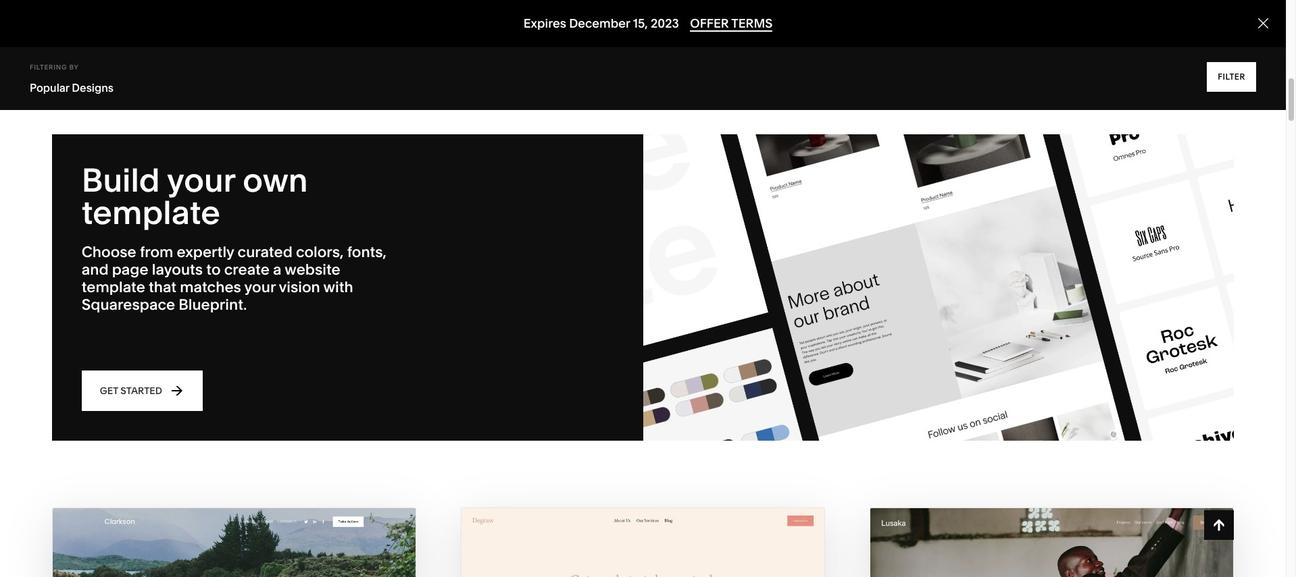 Task type: describe. For each thing, give the bounding box(es) containing it.
squarespace
[[82, 296, 175, 314]]

december
[[569, 16, 630, 31]]

choose
[[82, 243, 136, 262]]

your inside build your own template
[[167, 160, 235, 200]]

to
[[206, 261, 221, 279]]

popular designs
[[30, 81, 114, 95]]

filter
[[1218, 72, 1246, 82]]

expires december 15, 2023
[[524, 16, 679, 31]]

layouts
[[152, 261, 203, 279]]

started
[[120, 385, 162, 397]]

preview of building your own template image
[[643, 135, 1234, 441]]

2023
[[651, 16, 679, 31]]

with
[[323, 279, 353, 297]]

clarkson image
[[53, 509, 416, 578]]

blueprint.
[[179, 296, 247, 314]]

your inside "choose from expertly curated colors, fonts, and page layouts to create a website template that matches your vision with squarespace blueprint."
[[244, 279, 276, 297]]

a
[[273, 261, 282, 279]]

by
[[69, 64, 79, 71]]

build
[[82, 160, 160, 200]]

curated
[[238, 243, 293, 262]]

terms
[[731, 16, 773, 31]]

website
[[285, 261, 340, 279]]

offer terms link
[[690, 16, 773, 32]]

fonts,
[[347, 243, 387, 262]]

get
[[100, 385, 118, 397]]

that
[[149, 279, 176, 297]]

own
[[243, 160, 308, 200]]

and
[[82, 261, 109, 279]]

choose from expertly curated colors, fonts, and page layouts to create a website template that matches your vision with squarespace blueprint.
[[82, 243, 387, 314]]

popular
[[30, 81, 69, 95]]

filtering
[[30, 64, 67, 71]]



Task type: vqa. For each thing, say whether or not it's contained in the screenshot.
Oranssi image
no



Task type: locate. For each thing, give the bounding box(es) containing it.
0 horizontal spatial your
[[167, 160, 235, 200]]

1 vertical spatial your
[[244, 279, 276, 297]]

1 vertical spatial template
[[82, 279, 145, 297]]

1 horizontal spatial your
[[244, 279, 276, 297]]

create
[[224, 261, 270, 279]]

build your own template
[[82, 160, 308, 233]]

expires
[[524, 16, 566, 31]]

2 template from the top
[[82, 279, 145, 297]]

colors,
[[296, 243, 344, 262]]

get started
[[100, 385, 162, 397]]

template down the choose
[[82, 279, 145, 297]]

barbosa image
[[462, 0, 825, 42]]

expertly
[[177, 243, 234, 262]]

from
[[140, 243, 173, 262]]

matches
[[180, 279, 241, 297]]

offer terms
[[690, 16, 773, 31]]

get started button
[[82, 371, 203, 412]]

15,
[[633, 16, 648, 31]]

1 template from the top
[[82, 193, 220, 233]]

template
[[82, 193, 220, 233], [82, 279, 145, 297]]

filter button
[[1207, 62, 1256, 92]]

template up from
[[82, 193, 220, 233]]

page
[[112, 261, 148, 279]]

designs
[[72, 81, 114, 95]]

template inside build your own template
[[82, 193, 220, 233]]

0 vertical spatial template
[[82, 193, 220, 233]]

filtering by
[[30, 64, 79, 71]]

back to top image
[[1212, 518, 1227, 533]]

offer
[[690, 16, 729, 31]]

vision
[[279, 279, 320, 297]]

your
[[167, 160, 235, 200], [244, 279, 276, 297]]

template inside "choose from expertly curated colors, fonts, and page layouts to create a website template that matches your vision with squarespace blueprint."
[[82, 279, 145, 297]]

lusaka image
[[871, 509, 1234, 578]]

pazari
[[52, 42, 91, 55]]

0 vertical spatial your
[[167, 160, 235, 200]]

degraw image
[[462, 509, 825, 578]]



